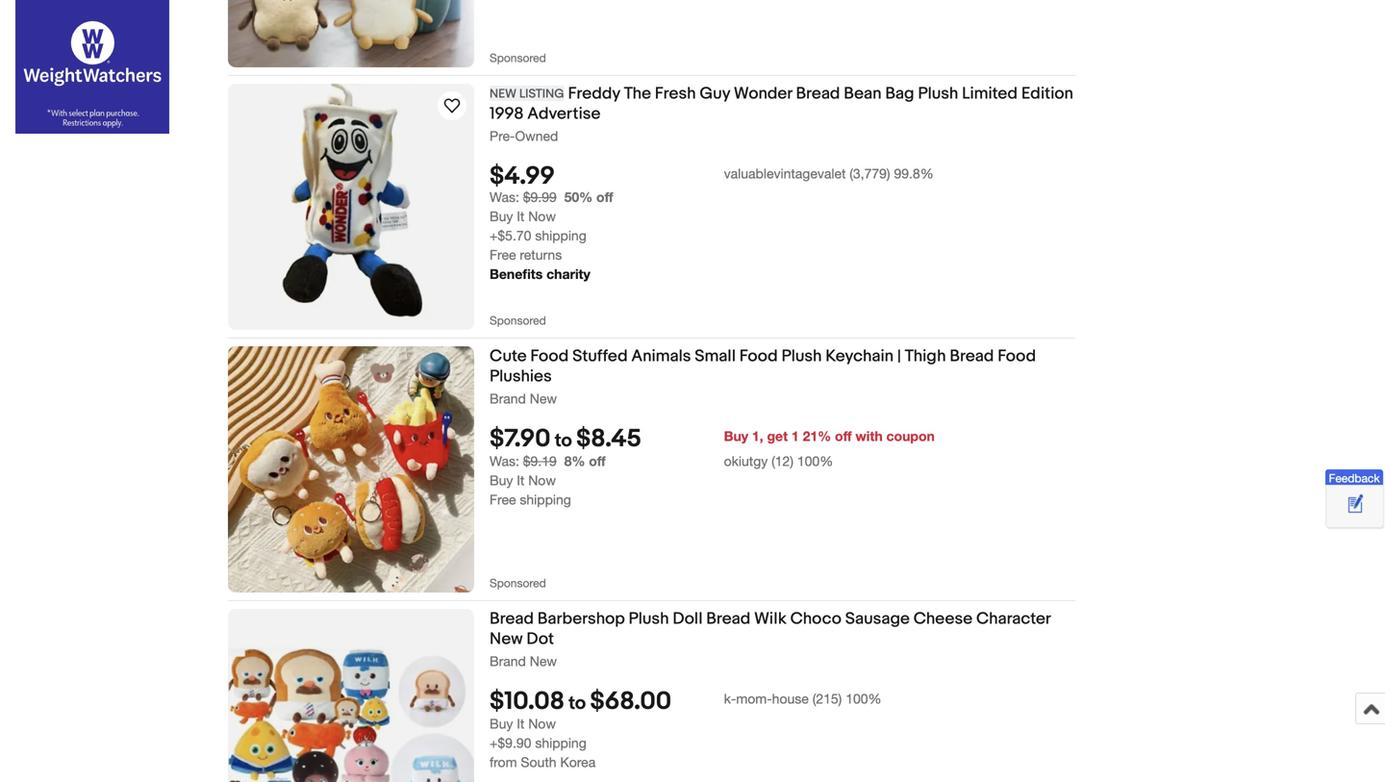 Task type: describe. For each thing, give the bounding box(es) containing it.
get
[[767, 428, 788, 444]]

free inside valuablevintagevalet (3,779) 99.8% was: $9.99 50% off buy it now +$5.70 shipping free returns benefits charity
[[490, 247, 516, 263]]

1 vertical spatial off
[[835, 428, 852, 444]]

buy 1, get 1 21% off with coupon was: $9.19 8% off
[[490, 428, 935, 469]]

$10.08
[[490, 687, 565, 717]]

3 food from the left
[[998, 346, 1036, 367]]

it inside valuablevintagevalet (3,779) 99.8% was: $9.99 50% off buy it now +$5.70 shipping free returns benefits charity
[[517, 209, 525, 224]]

korea
[[560, 755, 596, 770]]

to for $7.90
[[555, 430, 572, 452]]

barbershop
[[538, 609, 625, 629]]

to for $10.08
[[569, 693, 586, 715]]

8%
[[564, 453, 585, 469]]

limited
[[962, 84, 1018, 104]]

2 advertisement region from the top
[[15, 422, 169, 782]]

with
[[856, 428, 883, 444]]

mom-
[[736, 691, 772, 707]]

advertise
[[528, 104, 601, 124]]

thigh
[[905, 346, 946, 367]]

bread left the barbershop
[[490, 609, 534, 629]]

doll
[[673, 609, 703, 629]]

new listing
[[490, 87, 564, 102]]

k-mom-house (215) 100% buy it now +$9.90 shipping from south korea
[[490, 691, 882, 770]]

100% inside okiutgy (12) 100% buy it now free shipping
[[798, 453, 833, 469]]

stuffed
[[573, 346, 628, 367]]

plushies
[[490, 367, 552, 387]]

buy inside okiutgy (12) 100% buy it now free shipping
[[490, 473, 513, 489]]

$7.90 to $8.45
[[490, 425, 642, 454]]

was: inside "buy 1, get 1 21% off with coupon was: $9.19 8% off"
[[490, 453, 519, 469]]

wonder
[[734, 84, 793, 104]]

+$9.90
[[490, 735, 532, 751]]

freddy the fresh guy wonder bread bean bag plush limited edition 1998 advertise image
[[259, 84, 444, 330]]

charity
[[547, 266, 591, 282]]

21%
[[803, 428, 831, 444]]

it inside k-mom-house (215) 100% buy it now +$9.90 shipping from south korea
[[517, 716, 525, 732]]

bean
[[844, 84, 882, 104]]

feedback
[[1329, 471, 1380, 485]]

off inside valuablevintagevalet (3,779) 99.8% was: $9.99 50% off buy it now +$5.70 shipping free returns benefits charity
[[597, 189, 613, 205]]

now inside okiutgy (12) 100% buy it now free shipping
[[528, 473, 556, 489]]

now inside valuablevintagevalet (3,779) 99.8% was: $9.99 50% off buy it now +$5.70 shipping free returns benefits charity
[[528, 209, 556, 224]]

wilk
[[754, 609, 787, 629]]

1 * simulation toast bread shape plush pillow cartoon stuffed plushie soft image
[[228, 0, 474, 67]]

freddy the fresh guy wonder bread bean bag plush limited edition 1998 advertise
[[490, 84, 1074, 124]]

bread inside freddy the fresh guy wonder bread bean bag plush limited edition 1998 advertise
[[796, 84, 840, 104]]

2 food from the left
[[740, 346, 778, 367]]

$7.90
[[490, 425, 551, 454]]

was: inside valuablevintagevalet (3,779) 99.8% was: $9.99 50% off buy it now +$5.70 shipping free returns benefits charity
[[490, 189, 519, 205]]

plush inside cute food stuffed animals small food plush keychain | thigh bread food plushies brand new
[[782, 346, 822, 367]]

k-
[[724, 691, 736, 707]]

+$5.70
[[490, 228, 532, 244]]

choco
[[791, 609, 842, 629]]

$10.08 to $68.00
[[490, 687, 672, 717]]

bread barbershop plush doll bread wilk choco sausage cheese character new dot heading
[[490, 609, 1051, 649]]

cute
[[490, 346, 527, 367]]

$9.99
[[523, 189, 557, 205]]

shipping inside okiutgy (12) 100% buy it now free shipping
[[520, 492, 571, 508]]

cute food stuffed animals small food plush keychain | thigh bread food plushies brand new
[[490, 346, 1036, 407]]

new inside the "freddy the fresh guy wonder bread bean bag plush limited edition 1998 advertise" "heading"
[[490, 87, 517, 102]]

$4.99
[[490, 162, 555, 192]]

buy inside "buy 1, get 1 21% off with coupon was: $9.19 8% off"
[[724, 428, 749, 444]]

returns
[[520, 247, 562, 263]]

2 vertical spatial off
[[589, 453, 606, 469]]

dot
[[527, 629, 554, 649]]

99.8%
[[894, 166, 934, 182]]

owned
[[515, 128, 558, 144]]

(3,779)
[[850, 166, 891, 182]]



Task type: vqa. For each thing, say whether or not it's contained in the screenshot.
Arab at bottom
no



Task type: locate. For each thing, give the bounding box(es) containing it.
0 vertical spatial off
[[597, 189, 613, 205]]

brand inside cute food stuffed animals small food plush keychain | thigh bread food plushies brand new
[[490, 391, 526, 407]]

1 brand from the top
[[490, 391, 526, 407]]

edition
[[1022, 84, 1074, 104]]

free down $7.90
[[490, 492, 516, 508]]

1998
[[490, 104, 524, 124]]

cute food stuffed animals small food plush keychain | thigh bread food plushies heading
[[490, 346, 1036, 387]]

shipping up returns at left
[[535, 228, 587, 244]]

okiutgy (12) 100% buy it now free shipping
[[490, 453, 833, 508]]

to right $10.08
[[569, 693, 586, 715]]

plush left doll
[[629, 609, 669, 629]]

keychain
[[826, 346, 894, 367]]

it
[[517, 209, 525, 224], [517, 473, 525, 489], [517, 716, 525, 732]]

benefits
[[490, 266, 543, 282]]

(12)
[[772, 453, 794, 469]]

1 vertical spatial shipping
[[520, 492, 571, 508]]

bread barbershop plush doll bread wilk choco sausage cheese character new dot brand new
[[490, 609, 1051, 669]]

new inside cute food stuffed animals small food plush keychain | thigh bread food plushies brand new
[[530, 391, 557, 407]]

pre-
[[490, 128, 515, 144]]

character
[[977, 609, 1051, 629]]

1,
[[752, 428, 764, 444]]

food right cute at left
[[531, 346, 569, 367]]

now down $9.99
[[528, 209, 556, 224]]

50%
[[564, 189, 593, 205]]

brand inside bread barbershop plush doll bread wilk choco sausage cheese character new dot brand new
[[490, 653, 526, 669]]

food
[[531, 346, 569, 367], [740, 346, 778, 367], [998, 346, 1036, 367]]

1 vertical spatial it
[[517, 473, 525, 489]]

cute food stuffed animals small food plush keychain | thigh bread food plushies link
[[490, 346, 1076, 390]]

0 horizontal spatial food
[[531, 346, 569, 367]]

1 horizontal spatial plush
[[782, 346, 822, 367]]

the
[[624, 84, 651, 104]]

1 vertical spatial free
[[490, 492, 516, 508]]

1 vertical spatial to
[[569, 693, 586, 715]]

valuablevintagevalet
[[724, 166, 846, 182]]

buy inside k-mom-house (215) 100% buy it now +$9.90 shipping from south korea
[[490, 716, 513, 732]]

2 vertical spatial it
[[517, 716, 525, 732]]

now
[[528, 209, 556, 224], [528, 473, 556, 489], [528, 716, 556, 732]]

1 vertical spatial was:
[[490, 453, 519, 469]]

off right 50% on the left
[[597, 189, 613, 205]]

100% down 21% on the bottom of the page
[[798, 453, 833, 469]]

bread barbershop plush doll bread wilk choco sausage cheese character new dot link
[[490, 609, 1076, 653]]

free down +$5.70
[[490, 247, 516, 263]]

0 vertical spatial shipping
[[535, 228, 587, 244]]

house
[[772, 691, 809, 707]]

now up the "+$9.90"
[[528, 716, 556, 732]]

to
[[555, 430, 572, 452], [569, 693, 586, 715]]

plush
[[918, 84, 959, 104], [782, 346, 822, 367], [629, 609, 669, 629]]

cheese
[[914, 609, 973, 629]]

buy down $7.90
[[490, 473, 513, 489]]

bread right thigh
[[950, 346, 994, 367]]

buy
[[490, 209, 513, 224], [724, 428, 749, 444], [490, 473, 513, 489], [490, 716, 513, 732]]

small
[[695, 346, 736, 367]]

1 vertical spatial advertisement region
[[15, 422, 169, 782]]

plush right bag
[[918, 84, 959, 104]]

bread inside cute food stuffed animals small food plush keychain | thigh bread food plushies brand new
[[950, 346, 994, 367]]

freddy the fresh guy wonder bread bean bag plush limited edition 1998 advertise heading
[[490, 84, 1074, 124]]

sausage
[[845, 609, 910, 629]]

buy inside valuablevintagevalet (3,779) 99.8% was: $9.99 50% off buy it now +$5.70 shipping free returns benefits charity
[[490, 209, 513, 224]]

0 vertical spatial free
[[490, 247, 516, 263]]

plush left keychain
[[782, 346, 822, 367]]

new left dot
[[490, 629, 523, 649]]

(215)
[[813, 691, 842, 707]]

it inside okiutgy (12) 100% buy it now free shipping
[[517, 473, 525, 489]]

2 vertical spatial plush
[[629, 609, 669, 629]]

1 was: from the top
[[490, 189, 519, 205]]

bread left bean
[[796, 84, 840, 104]]

brand
[[490, 391, 526, 407], [490, 653, 526, 669]]

now inside k-mom-house (215) 100% buy it now +$9.90 shipping from south korea
[[528, 716, 556, 732]]

2 brand from the top
[[490, 653, 526, 669]]

off right 8%
[[589, 453, 606, 469]]

2 horizontal spatial plush
[[918, 84, 959, 104]]

animals
[[632, 346, 691, 367]]

|
[[898, 346, 901, 367]]

100% inside k-mom-house (215) 100% buy it now +$9.90 shipping from south korea
[[846, 691, 882, 707]]

buy up +$5.70
[[490, 209, 513, 224]]

okiutgy
[[724, 453, 768, 469]]

1 now from the top
[[528, 209, 556, 224]]

1 food from the left
[[531, 346, 569, 367]]

3 it from the top
[[517, 716, 525, 732]]

shipping inside k-mom-house (215) 100% buy it now +$9.90 shipping from south korea
[[535, 735, 587, 751]]

it up the "+$9.90"
[[517, 716, 525, 732]]

1
[[792, 428, 799, 444]]

0 vertical spatial now
[[528, 209, 556, 224]]

off left with
[[835, 428, 852, 444]]

free
[[490, 247, 516, 263], [490, 492, 516, 508]]

1 vertical spatial brand
[[490, 653, 526, 669]]

0 horizontal spatial 100%
[[798, 453, 833, 469]]

free inside okiutgy (12) 100% buy it now free shipping
[[490, 492, 516, 508]]

coupon
[[887, 428, 935, 444]]

bread right doll
[[707, 609, 751, 629]]

buy up the "+$9.90"
[[490, 716, 513, 732]]

freddy
[[568, 84, 620, 104]]

1 it from the top
[[517, 209, 525, 224]]

shipping
[[535, 228, 587, 244], [520, 492, 571, 508], [535, 735, 587, 751]]

to inside $10.08 to $68.00
[[569, 693, 586, 715]]

it down $9.19
[[517, 473, 525, 489]]

100%
[[798, 453, 833, 469], [846, 691, 882, 707]]

1 vertical spatial now
[[528, 473, 556, 489]]

2 it from the top
[[517, 473, 525, 489]]

advertisement region
[[15, 0, 169, 134], [15, 422, 169, 782]]

0 vertical spatial was:
[[490, 189, 519, 205]]

shipping down $9.19
[[520, 492, 571, 508]]

2 vertical spatial now
[[528, 716, 556, 732]]

0 vertical spatial brand
[[490, 391, 526, 407]]

0 vertical spatial 100%
[[798, 453, 833, 469]]

$9.19
[[523, 453, 557, 469]]

to up 8%
[[555, 430, 572, 452]]

it up +$5.70
[[517, 209, 525, 224]]

2 was: from the top
[[490, 453, 519, 469]]

valuablevintagevalet (3,779) 99.8% was: $9.99 50% off buy it now +$5.70 shipping free returns benefits charity
[[490, 166, 934, 282]]

$8.45
[[576, 425, 642, 454]]

1 vertical spatial 100%
[[846, 691, 882, 707]]

shipping up korea
[[535, 735, 587, 751]]

bag
[[886, 84, 915, 104]]

bread
[[796, 84, 840, 104], [950, 346, 994, 367], [490, 609, 534, 629], [707, 609, 751, 629]]

0 vertical spatial plush
[[918, 84, 959, 104]]

watch freddy the fresh guy wonder bread bean bag plush limited edition 1998 advertise image
[[441, 94, 464, 117]]

buy left "1,"
[[724, 428, 749, 444]]

plush inside bread barbershop plush doll bread wilk choco sausage cheese character new dot brand new
[[629, 609, 669, 629]]

brand down plushies
[[490, 391, 526, 407]]

1 advertisement region from the top
[[15, 0, 169, 134]]

now down $9.19
[[528, 473, 556, 489]]

2 now from the top
[[528, 473, 556, 489]]

new down dot
[[530, 653, 557, 669]]

1 free from the top
[[490, 247, 516, 263]]

cute food stuffed animals small food plush keychain | thigh bread food plushies image
[[228, 346, 474, 593]]

100% right (215)
[[846, 691, 882, 707]]

pre-owned
[[490, 128, 558, 144]]

1 horizontal spatial 100%
[[846, 691, 882, 707]]

1 vertical spatial plush
[[782, 346, 822, 367]]

food right small
[[740, 346, 778, 367]]

shipping inside valuablevintagevalet (3,779) 99.8% was: $9.99 50% off buy it now +$5.70 shipping free returns benefits charity
[[535, 228, 587, 244]]

0 vertical spatial advertisement region
[[15, 0, 169, 134]]

2 horizontal spatial food
[[998, 346, 1036, 367]]

2 free from the top
[[490, 492, 516, 508]]

3 now from the top
[[528, 716, 556, 732]]

brand up $10.08
[[490, 653, 526, 669]]

2 vertical spatial shipping
[[535, 735, 587, 751]]

new down plushies
[[530, 391, 557, 407]]

fresh
[[655, 84, 696, 104]]

plush inside freddy the fresh guy wonder bread bean bag plush limited edition 1998 advertise
[[918, 84, 959, 104]]

was: left $9.19
[[490, 453, 519, 469]]

south
[[521, 755, 557, 770]]

from
[[490, 755, 517, 770]]

0 horizontal spatial plush
[[629, 609, 669, 629]]

0 vertical spatial to
[[555, 430, 572, 452]]

was:
[[490, 189, 519, 205], [490, 453, 519, 469]]

1 horizontal spatial food
[[740, 346, 778, 367]]

new
[[490, 87, 517, 102], [530, 391, 557, 407], [490, 629, 523, 649], [530, 653, 557, 669]]

$68.00
[[590, 687, 672, 717]]

0 vertical spatial it
[[517, 209, 525, 224]]

new up 1998
[[490, 87, 517, 102]]

was: left $9.99
[[490, 189, 519, 205]]

off
[[597, 189, 613, 205], [835, 428, 852, 444], [589, 453, 606, 469]]

listing
[[519, 87, 564, 102]]

to inside $7.90 to $8.45
[[555, 430, 572, 452]]

guy
[[700, 84, 730, 104]]

food right thigh
[[998, 346, 1036, 367]]

bread barbershop plush doll bread wilk choco sausage cheese character new dot image
[[228, 646, 474, 782]]



